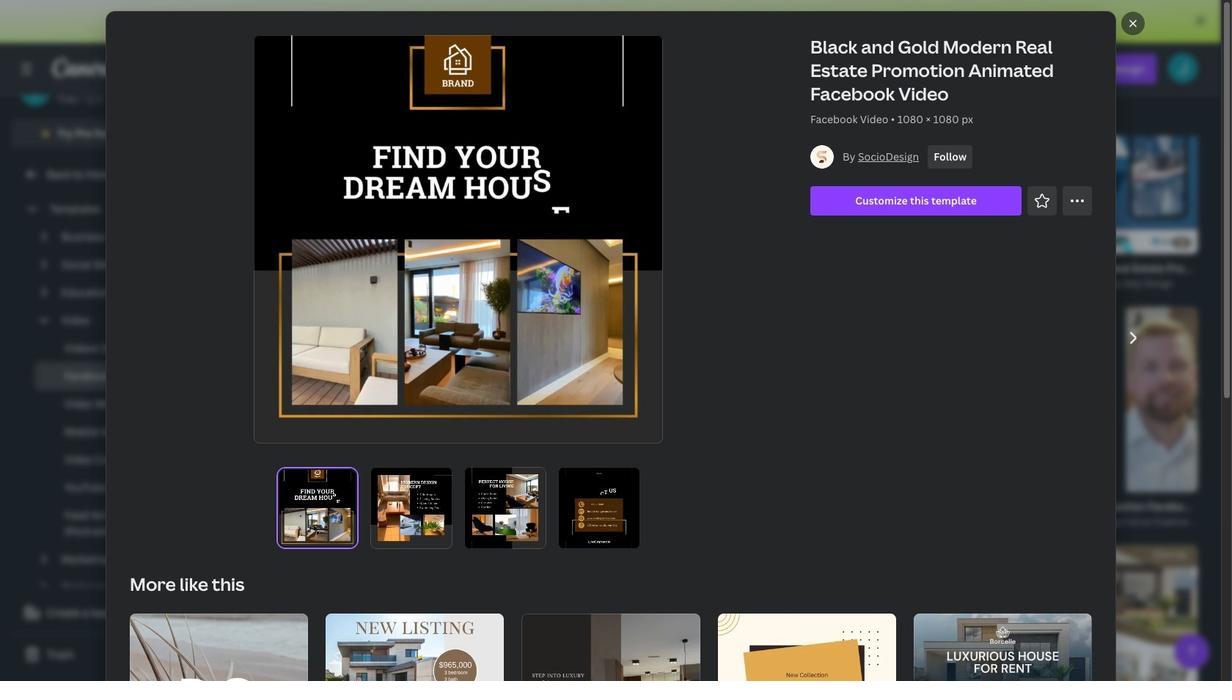 Task type: describe. For each thing, give the bounding box(es) containing it.
1 filter options selected element
[[285, 109, 300, 124]]

top level navigation element
[[129, 54, 619, 84]]



Task type: vqa. For each thing, say whether or not it's contained in the screenshot.
are
no



Task type: locate. For each thing, give the bounding box(es) containing it.
group
[[811, 308, 996, 493]]

None search field
[[654, 54, 957, 84]]

create a blank facebook video element
[[203, 69, 388, 254]]



